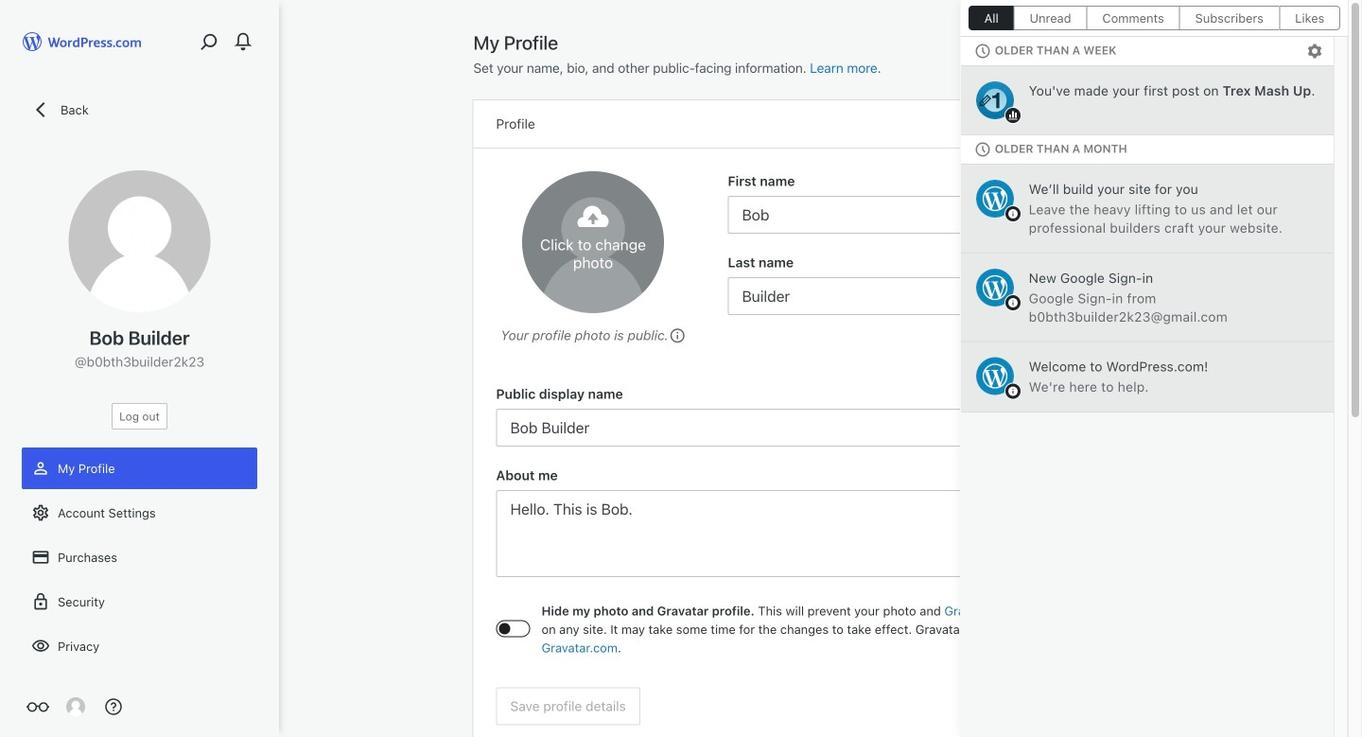 Task type: locate. For each thing, give the bounding box(es) containing it.
more information image
[[669, 326, 686, 343]]

group
[[728, 171, 1132, 234], [728, 253, 1132, 315], [496, 384, 1132, 447], [496, 466, 1132, 583]]

main content
[[474, 30, 1155, 737]]

reader image
[[26, 696, 49, 718]]

settings image
[[31, 503, 50, 522]]

tab
[[969, 6, 1014, 30], [1014, 6, 1087, 30], [1087, 6, 1180, 30], [1180, 6, 1280, 30], [1280, 6, 1341, 30]]

bob builder image
[[69, 170, 211, 312], [522, 171, 664, 313], [66, 698, 85, 716]]

credit_card image
[[31, 548, 50, 567]]

person image
[[31, 459, 50, 478]]

None text field
[[728, 196, 1132, 234], [496, 409, 1132, 447], [496, 490, 1132, 577], [728, 196, 1132, 234], [496, 409, 1132, 447], [496, 490, 1132, 577]]

None text field
[[728, 277, 1132, 315]]

2 tab from the left
[[1014, 6, 1087, 30]]



Task type: vqa. For each thing, say whether or not it's contained in the screenshot.
group
yes



Task type: describe. For each thing, give the bounding box(es) containing it.
lock image
[[31, 592, 50, 611]]

3 tab from the left
[[1087, 6, 1180, 30]]

filter notifications tab list
[[962, 0, 1349, 36]]

4 tab from the left
[[1180, 6, 1280, 30]]

visibility image
[[31, 637, 50, 656]]

1 tab from the left
[[969, 6, 1014, 30]]

5 tab from the left
[[1280, 6, 1341, 30]]

open notification settings image
[[1307, 43, 1324, 60]]



